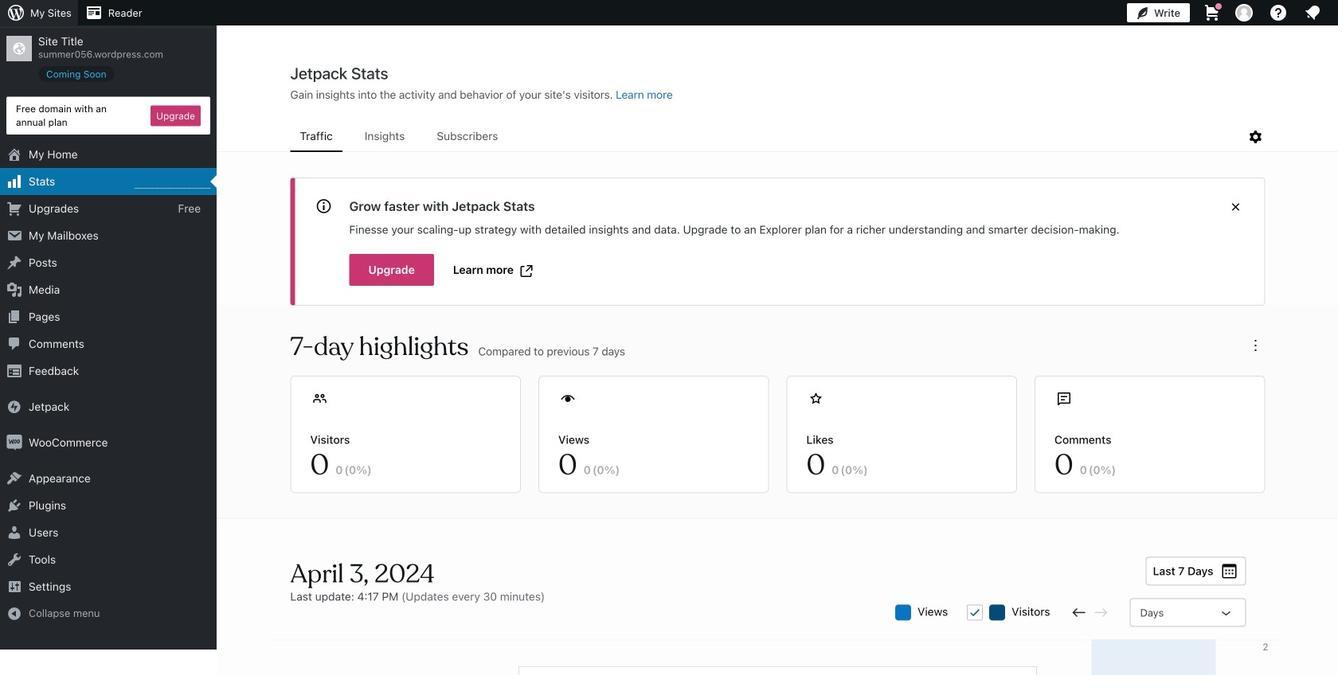 Task type: vqa. For each thing, say whether or not it's contained in the screenshot.
My Profile icon
yes



Task type: describe. For each thing, give the bounding box(es) containing it.
1 list item from the top
[[1331, 156, 1338, 231]]

highest hourly views 0 image
[[135, 179, 210, 189]]

manage your notifications image
[[1303, 3, 1323, 22]]

none checkbox inside "jetpack stats" main content
[[967, 605, 983, 621]]

close image
[[1227, 198, 1246, 217]]

my profile image
[[1236, 4, 1253, 22]]

2 img image from the top
[[6, 435, 22, 451]]



Task type: locate. For each thing, give the bounding box(es) containing it.
menu
[[290, 122, 1246, 152]]

list item
[[1331, 156, 1338, 231], [1331, 231, 1338, 290]]

help image
[[1269, 3, 1288, 22]]

menu inside "jetpack stats" main content
[[290, 122, 1246, 152]]

img image
[[6, 399, 22, 415], [6, 435, 22, 451]]

1 vertical spatial img image
[[6, 435, 22, 451]]

1 img image from the top
[[6, 399, 22, 415]]

jetpack stats main content
[[217, 63, 1338, 676]]

0 vertical spatial img image
[[6, 399, 22, 415]]

None checkbox
[[967, 605, 983, 621]]

my shopping cart image
[[1203, 3, 1222, 22]]

2 list item from the top
[[1331, 231, 1338, 290]]



